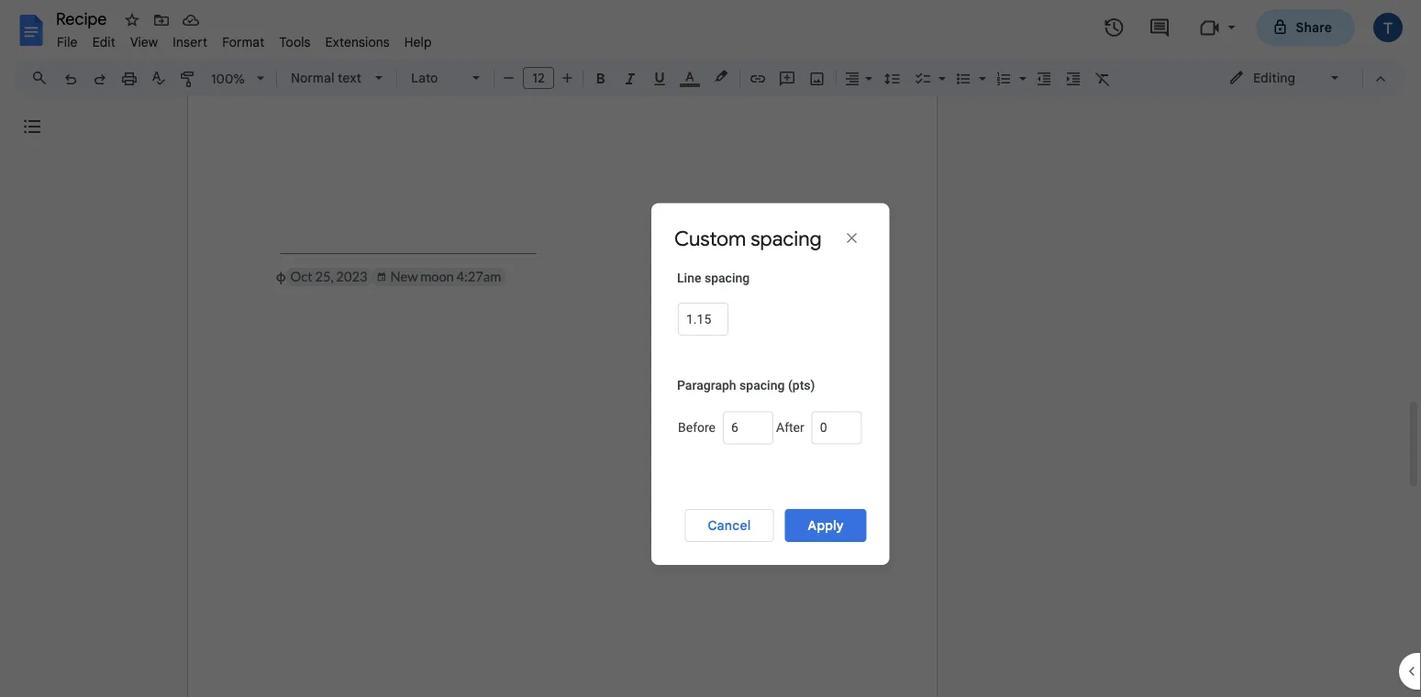 Task type: locate. For each thing, give the bounding box(es) containing it.
1 vertical spatial spacing
[[705, 271, 750, 286]]

before
[[678, 420, 716, 435]]

spacing left (pts)
[[740, 378, 785, 393]]

Paragraph spacing before text field
[[723, 411, 773, 444]]

after
[[776, 420, 804, 435]]

line spacing
[[677, 271, 750, 286]]

custom spacing dialog
[[651, 203, 890, 565]]

spacing for line
[[705, 271, 750, 286]]

spacing for paragraph
[[740, 378, 785, 393]]

2 vertical spatial spacing
[[740, 378, 785, 393]]

0 vertical spatial spacing
[[751, 226, 822, 252]]

main toolbar
[[54, 0, 1118, 380]]

menu bar
[[50, 24, 439, 54]]

custom
[[674, 226, 746, 252]]

custom spacing heading
[[674, 226, 858, 252]]

menu bar banner
[[0, 0, 1421, 697]]

cancel button
[[685, 509, 774, 542]]

apply
[[808, 517, 844, 533]]

spacing
[[751, 226, 822, 252], [705, 271, 750, 286], [740, 378, 785, 393]]

spacing right custom
[[751, 226, 822, 252]]

Rename text field
[[50, 7, 117, 29]]

(pts)
[[788, 378, 815, 393]]

spacing for custom
[[751, 226, 822, 252]]

Menus field
[[23, 65, 63, 91]]

spacing right line
[[705, 271, 750, 286]]

paragraph
[[677, 378, 736, 393]]

share. private to only me. image
[[1272, 19, 1289, 35]]



Task type: describe. For each thing, give the bounding box(es) containing it.
Star checkbox
[[119, 7, 145, 33]]

Paragraph spacing after text field
[[812, 411, 862, 444]]

line
[[677, 271, 701, 286]]

custom spacing application
[[0, 0, 1421, 697]]

custom spacing
[[674, 226, 822, 252]]

paragraph spacing (pts)
[[677, 378, 815, 393]]

menu bar inside menu bar banner
[[50, 24, 439, 54]]

apply button
[[785, 509, 867, 542]]

Line spacing text field
[[678, 303, 729, 336]]

cancel
[[708, 517, 751, 533]]



Task type: vqa. For each thing, say whether or not it's contained in the screenshot.
text field
no



